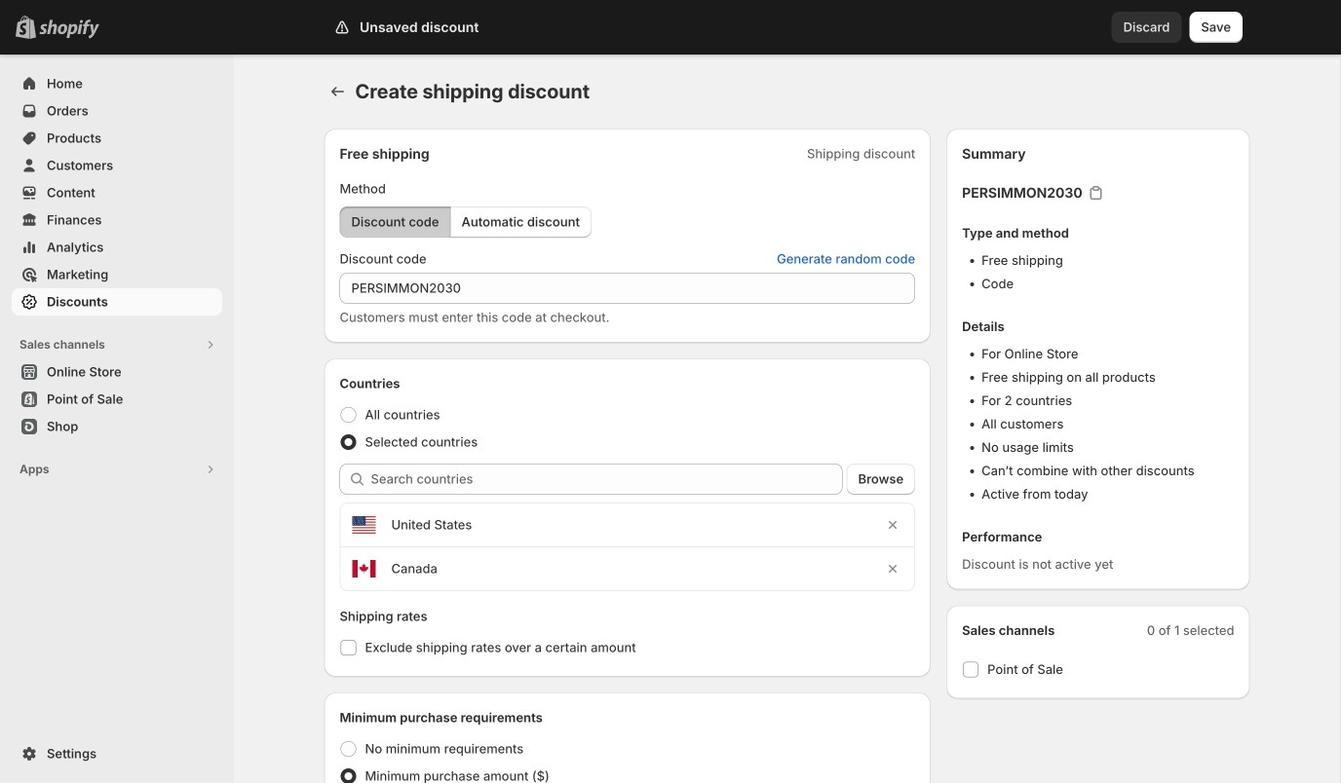 Task type: describe. For each thing, give the bounding box(es) containing it.
Search countries text field
[[371, 464, 843, 495]]



Task type: locate. For each thing, give the bounding box(es) containing it.
shopify image
[[39, 19, 99, 39]]

None text field
[[340, 273, 916, 304]]



Task type: vqa. For each thing, say whether or not it's contained in the screenshot.
shopify IMAGE
yes



